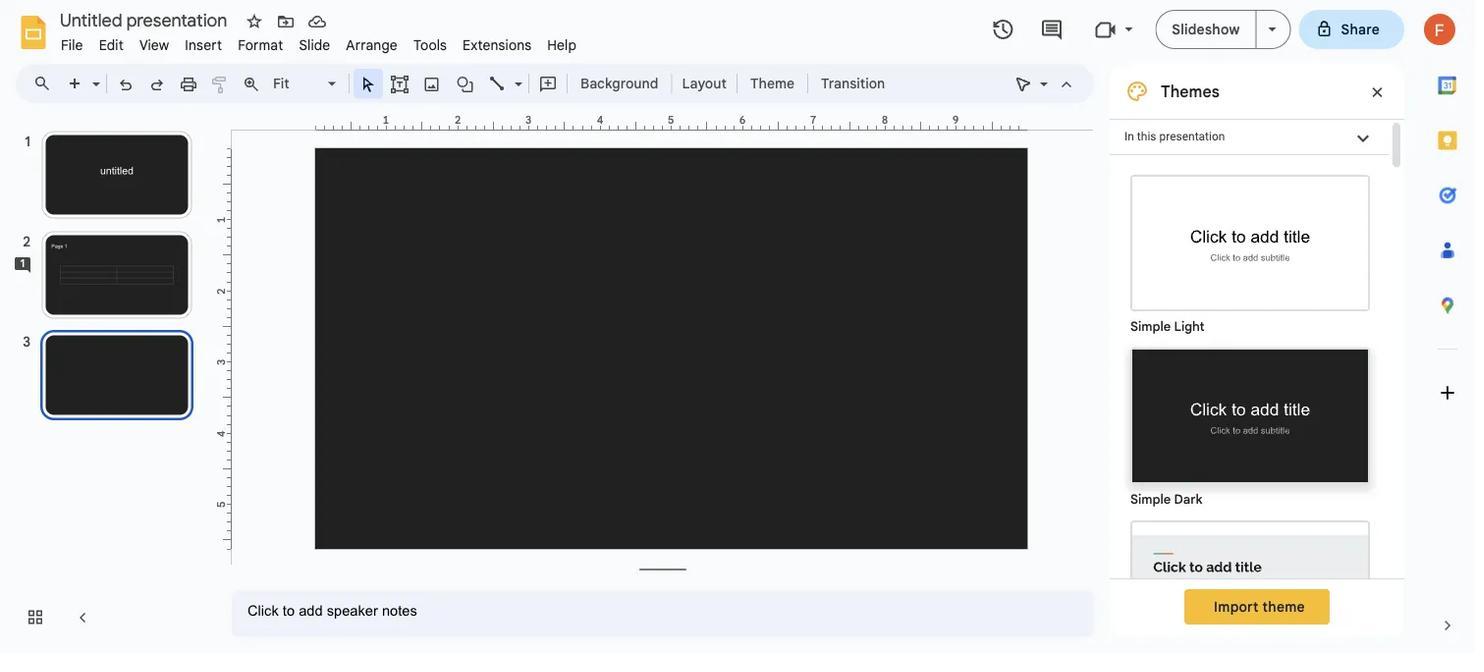 Task type: describe. For each thing, give the bounding box(es) containing it.
view menu item
[[131, 33, 177, 56]]

tools menu item
[[405, 33, 455, 56]]

extensions
[[463, 36, 532, 54]]

file menu item
[[53, 33, 91, 56]]

file
[[61, 36, 83, 54]]

theme button
[[741, 69, 803, 98]]

presentation options image
[[1268, 27, 1276, 31]]

insert
[[185, 36, 222, 54]]

format menu item
[[230, 33, 291, 56]]

menu bar inside menu bar banner
[[53, 26, 584, 58]]

edit menu item
[[91, 33, 131, 56]]

in
[[1124, 130, 1134, 143]]

layout
[[682, 75, 727, 92]]

Star checkbox
[[241, 8, 268, 35]]

navigation inside themes application
[[0, 111, 216, 653]]

import theme button
[[1184, 589, 1330, 625]]

share button
[[1299, 10, 1404, 49]]

insert image image
[[421, 70, 443, 97]]

Rename text field
[[53, 8, 239, 31]]

import theme
[[1214, 598, 1305, 615]]

Simple Dark radio
[[1121, 338, 1380, 511]]

main toolbar
[[58, 69, 895, 98]]

insert menu item
[[177, 33, 230, 56]]

mode and view toolbar
[[1008, 64, 1082, 103]]

tab list inside menu bar banner
[[1420, 58, 1475, 598]]

help menu item
[[539, 33, 584, 56]]

format
[[238, 36, 283, 54]]

Zoom text field
[[270, 70, 325, 97]]

tools
[[413, 36, 447, 54]]

slide
[[299, 36, 330, 54]]

theme
[[1262, 598, 1305, 615]]

Zoom field
[[267, 70, 345, 98]]



Task type: vqa. For each thing, say whether or not it's contained in the screenshot.
the Functions 'image' in the right of the page
no



Task type: locate. For each thing, give the bounding box(es) containing it.
0 vertical spatial simple
[[1130, 319, 1171, 334]]

Simple Light radio
[[1121, 165, 1380, 653]]

in this presentation
[[1124, 130, 1225, 143]]

navigation
[[0, 111, 216, 653]]

option group inside themes section
[[1110, 155, 1389, 653]]

simple
[[1130, 319, 1171, 334], [1130, 492, 1171, 507]]

presentation
[[1159, 130, 1225, 143]]

Streamline radio
[[1121, 511, 1380, 653]]

themes section
[[1110, 64, 1404, 653]]

1 simple from the top
[[1130, 319, 1171, 334]]

transition button
[[812, 69, 894, 98]]

simple light
[[1130, 319, 1205, 334]]

edit
[[99, 36, 124, 54]]

streamline image
[[1132, 522, 1368, 653]]

theme
[[750, 75, 795, 92]]

2 simple from the top
[[1130, 492, 1171, 507]]

background button
[[572, 69, 667, 98]]

layout button
[[676, 69, 733, 98]]

slideshow
[[1172, 21, 1240, 38]]

simple for simple light
[[1130, 319, 1171, 334]]

view
[[139, 36, 169, 54]]

menu bar
[[53, 26, 584, 58]]

Menus field
[[25, 70, 68, 97]]

tab list
[[1420, 58, 1475, 598]]

simple left light
[[1130, 319, 1171, 334]]

simple left dark
[[1130, 492, 1171, 507]]

arrange menu item
[[338, 33, 405, 56]]

extensions menu item
[[455, 33, 539, 56]]

import
[[1214, 598, 1259, 615]]

1 vertical spatial simple
[[1130, 492, 1171, 507]]

dark
[[1174, 492, 1203, 507]]

this
[[1137, 130, 1156, 143]]

menu bar containing file
[[53, 26, 584, 58]]

option group
[[1110, 155, 1389, 653]]

slide menu item
[[291, 33, 338, 56]]

transition
[[821, 75, 885, 92]]

simple for simple dark
[[1130, 492, 1171, 507]]

simple dark
[[1130, 492, 1203, 507]]

shape image
[[454, 70, 477, 97]]

light
[[1174, 319, 1205, 334]]

background
[[580, 75, 658, 92]]

help
[[547, 36, 577, 54]]

in this presentation tab
[[1110, 119, 1389, 155]]

share
[[1341, 21, 1380, 38]]

themes
[[1161, 82, 1220, 101]]

themes application
[[0, 0, 1475, 653]]

option group containing simple light
[[1110, 155, 1389, 653]]

arrange
[[346, 36, 398, 54]]

menu bar banner
[[0, 0, 1475, 653]]

slideshow button
[[1155, 10, 1257, 49]]

new slide with layout image
[[87, 71, 100, 78]]



